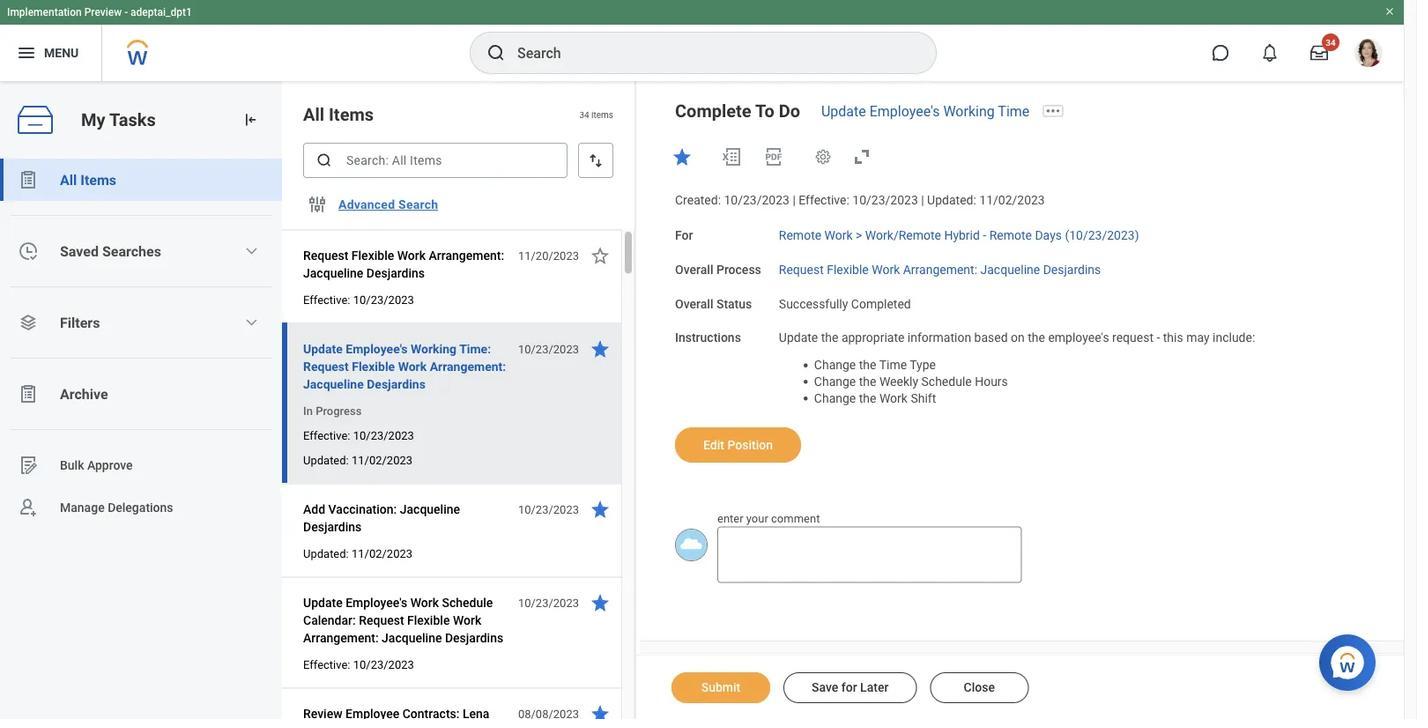 Task type: locate. For each thing, give the bounding box(es) containing it.
2 change from the top
[[814, 374, 856, 389]]

comment
[[771, 512, 820, 525]]

remote left days
[[990, 228, 1032, 243]]

1 vertical spatial 34
[[580, 109, 589, 120]]

1 horizontal spatial -
[[983, 228, 987, 243]]

1 horizontal spatial working
[[944, 103, 995, 119]]

sort image
[[587, 152, 605, 169]]

0 horizontal spatial |
[[793, 193, 796, 208]]

0 vertical spatial items
[[329, 104, 374, 125]]

employee's up progress
[[346, 342, 408, 356]]

1 horizontal spatial request flexible work arrangement: jacqueline desjardins
[[779, 262, 1101, 277]]

request inside update employee's working time: request flexible work arrangement: jacqueline desjardins
[[303, 359, 349, 374]]

the
[[821, 331, 839, 345], [1028, 331, 1045, 345], [859, 358, 877, 372], [859, 374, 877, 389], [859, 391, 877, 405]]

position
[[728, 438, 773, 452]]

manage delegations
[[60, 500, 173, 515]]

update inside update employee's work schedule calendar: request flexible work arrangement: jacqueline desjardins
[[303, 595, 343, 610]]

employee's for update employee's work schedule calendar: request flexible work arrangement: jacqueline desjardins
[[346, 595, 407, 610]]

11/02/2023
[[980, 193, 1045, 208], [352, 454, 413, 467], [352, 547, 413, 560]]

employee's inside update employee's work schedule calendar: request flexible work arrangement: jacqueline desjardins
[[346, 595, 407, 610]]

updated: 11/02/2023
[[303, 454, 413, 467], [303, 547, 413, 560]]

0 horizontal spatial working
[[411, 342, 457, 356]]

34 inside button
[[1326, 37, 1336, 48]]

all right "transformation import" icon
[[303, 104, 324, 125]]

2 horizontal spatial -
[[1157, 331, 1160, 345]]

effective: 10/23/2023
[[303, 293, 414, 306], [303, 429, 414, 442], [303, 658, 414, 671]]

work/remote
[[866, 228, 941, 243]]

jacqueline inside update employee's work schedule calendar: request flexible work arrangement: jacqueline desjardins
[[382, 631, 442, 645]]

request
[[303, 248, 349, 263], [779, 262, 824, 277], [303, 359, 349, 374], [359, 613, 404, 628]]

0 vertical spatial -
[[124, 6, 128, 19]]

0 vertical spatial overall
[[675, 262, 714, 277]]

1 vertical spatial overall
[[675, 296, 714, 311]]

0 horizontal spatial remote
[[779, 228, 822, 243]]

request down configure 'image'
[[303, 248, 349, 263]]

all items inside "item list" element
[[303, 104, 374, 125]]

star image
[[672, 146, 693, 167], [590, 245, 611, 266], [590, 339, 611, 360], [590, 499, 611, 520], [590, 592, 611, 614]]

0 vertical spatial updated: 11/02/2023
[[303, 454, 413, 467]]

1 horizontal spatial |
[[921, 193, 924, 208]]

working for time
[[944, 103, 995, 119]]

1 vertical spatial updated: 11/02/2023
[[303, 547, 413, 560]]

3 change from the top
[[814, 391, 856, 405]]

all inside all items button
[[60, 171, 77, 188]]

my tasks element
[[0, 81, 282, 719]]

delegations
[[108, 500, 173, 515]]

effective: down "calendar:"
[[303, 658, 350, 671]]

hours
[[975, 374, 1008, 389]]

overall up instructions
[[675, 296, 714, 311]]

jacqueline inside request flexible work arrangement: jacqueline desjardins
[[303, 266, 364, 280]]

created: 10/23/2023 | effective: 10/23/2023 | updated: 11/02/2023
[[675, 193, 1045, 208]]

34 inside "item list" element
[[580, 109, 589, 120]]

overall status element
[[779, 286, 911, 312]]

0 vertical spatial search image
[[486, 42, 507, 63]]

1 vertical spatial effective: 10/23/2023
[[303, 429, 414, 442]]

updated: down add
[[303, 547, 349, 560]]

complete to do
[[675, 100, 800, 121]]

flexible
[[352, 248, 394, 263], [827, 262, 869, 277], [352, 359, 395, 374], [407, 613, 450, 628]]

request flexible work arrangement: jacqueline desjardins inside button
[[303, 248, 504, 280]]

request
[[1113, 331, 1154, 345]]

enter
[[718, 512, 744, 525]]

1 vertical spatial time
[[879, 358, 907, 372]]

request flexible work arrangement: jacqueline desjardins
[[303, 248, 504, 280], [779, 262, 1101, 277]]

update for update the appropriate information based on the employee's request - this may include:
[[779, 331, 818, 345]]

2 overall from the top
[[675, 296, 714, 311]]

effective: 10/23/2023 for flexible
[[303, 293, 414, 306]]

1 effective: 10/23/2023 from the top
[[303, 293, 414, 306]]

update up "calendar:"
[[303, 595, 343, 610]]

1 vertical spatial schedule
[[442, 595, 493, 610]]

saved searches
[[60, 243, 161, 260]]

employee's up "calendar:"
[[346, 595, 407, 610]]

11/02/2023 down add vaccination: jacqueline desjardins
[[352, 547, 413, 560]]

34 left profile logan mcneil image
[[1326, 37, 1336, 48]]

inbox large image
[[1311, 44, 1328, 62]]

weekly
[[880, 374, 919, 389]]

the down successfully completed
[[821, 331, 839, 345]]

add
[[303, 502, 325, 517]]

update down successfully
[[779, 331, 818, 345]]

1 horizontal spatial 34
[[1326, 37, 1336, 48]]

time inside change the time type change the weekly schedule hours change the work shift
[[879, 358, 907, 372]]

items
[[329, 104, 374, 125], [80, 171, 116, 188]]

- left this
[[1157, 331, 1160, 345]]

schedule inside update employee's work schedule calendar: request flexible work arrangement: jacqueline desjardins
[[442, 595, 493, 610]]

1 remote from the left
[[779, 228, 822, 243]]

information
[[908, 331, 972, 345]]

update inside update employee's working time: request flexible work arrangement: jacqueline desjardins
[[303, 342, 343, 356]]

2 vertical spatial effective: 10/23/2023
[[303, 658, 414, 671]]

employee's
[[870, 103, 940, 119], [346, 342, 408, 356], [346, 595, 407, 610]]

0 horizontal spatial time
[[879, 358, 907, 372]]

progress
[[316, 404, 362, 417]]

0 vertical spatial change
[[814, 358, 856, 372]]

all items button
[[0, 159, 282, 201]]

the right on
[[1028, 331, 1045, 345]]

close
[[964, 681, 995, 695]]

0 horizontal spatial -
[[124, 6, 128, 19]]

updated: up remote work > work/remote hybrid - remote days (10/23/2023) link
[[927, 193, 977, 208]]

- right hybrid
[[983, 228, 987, 243]]

- right the preview
[[124, 6, 128, 19]]

saved
[[60, 243, 99, 260]]

1 vertical spatial all
[[60, 171, 77, 188]]

request flexible work arrangement: jacqueline desjardins down search
[[303, 248, 504, 280]]

34
[[1326, 37, 1336, 48], [580, 109, 589, 120]]

clipboard image
[[18, 169, 39, 190]]

update up in progress
[[303, 342, 343, 356]]

2 vertical spatial change
[[814, 391, 856, 405]]

employee's inside update employee's working time: request flexible work arrangement: jacqueline desjardins
[[346, 342, 408, 356]]

close environment banner image
[[1385, 6, 1395, 17]]

search image
[[486, 42, 507, 63], [316, 152, 333, 169]]

save
[[812, 681, 839, 695]]

this
[[1163, 331, 1184, 345]]

overall
[[675, 262, 714, 277], [675, 296, 714, 311]]

include:
[[1213, 331, 1256, 345]]

employee's up fullscreen image
[[870, 103, 940, 119]]

calendar:
[[303, 613, 356, 628]]

2 vertical spatial employee's
[[346, 595, 407, 610]]

effective: 10/23/2023 down "calendar:"
[[303, 658, 414, 671]]

chevron down image
[[244, 316, 259, 330]]

1 vertical spatial -
[[983, 228, 987, 243]]

1 vertical spatial items
[[80, 171, 116, 188]]

request up in progress
[[303, 359, 349, 374]]

1 horizontal spatial time
[[998, 103, 1030, 119]]

effective: down in progress
[[303, 429, 350, 442]]

update up fullscreen image
[[822, 103, 866, 119]]

effective: down request flexible work arrangement: jacqueline desjardins button
[[303, 293, 350, 306]]

days
[[1035, 228, 1062, 243]]

1 horizontal spatial items
[[329, 104, 374, 125]]

flexible inside update employee's working time: request flexible work arrangement: jacqueline desjardins
[[352, 359, 395, 374]]

0 vertical spatial time
[[998, 103, 1030, 119]]

1 vertical spatial search image
[[316, 152, 333, 169]]

1 horizontal spatial all
[[303, 104, 324, 125]]

1 vertical spatial change
[[814, 374, 856, 389]]

0 vertical spatial all items
[[303, 104, 374, 125]]

request flexible work arrangement: jacqueline desjardins down remote work > work/remote hybrid - remote days (10/23/2023)
[[779, 262, 1101, 277]]

user plus image
[[18, 497, 39, 518]]

0 horizontal spatial search image
[[316, 152, 333, 169]]

2 vertical spatial -
[[1157, 331, 1160, 345]]

0 vertical spatial 11/02/2023
[[980, 193, 1045, 208]]

0 horizontal spatial schedule
[[442, 595, 493, 610]]

in
[[303, 404, 313, 417]]

all
[[303, 104, 324, 125], [60, 171, 77, 188]]

arrangement: down "calendar:"
[[303, 631, 379, 645]]

change the time type change the weekly schedule hours change the work shift
[[814, 358, 1008, 405]]

1 overall from the top
[[675, 262, 714, 277]]

updated:
[[927, 193, 977, 208], [303, 454, 349, 467], [303, 547, 349, 560]]

update for update employee's work schedule calendar: request flexible work arrangement: jacqueline desjardins
[[303, 595, 343, 610]]

completed
[[851, 296, 911, 311]]

add vaccination: jacqueline desjardins button
[[303, 499, 509, 538]]

list
[[0, 159, 282, 529]]

Search: All Items text field
[[303, 143, 568, 178]]

update the appropriate information based on the employee's request - this may include:
[[779, 331, 1256, 345]]

1 horizontal spatial schedule
[[922, 374, 972, 389]]

1 vertical spatial employee's
[[346, 342, 408, 356]]

>
[[856, 228, 862, 243]]

effective: 10/23/2023 down progress
[[303, 429, 414, 442]]

schedule inside change the time type change the weekly schedule hours change the work shift
[[922, 374, 972, 389]]

instructions
[[675, 331, 741, 345]]

effective: 10/23/2023 down request flexible work arrangement: jacqueline desjardins button
[[303, 293, 414, 306]]

arrangement: down search
[[429, 248, 504, 263]]

0 vertical spatial all
[[303, 104, 324, 125]]

request right "calendar:"
[[359, 613, 404, 628]]

all right clipboard icon
[[60, 171, 77, 188]]

arrangement: inside update employee's work schedule calendar: request flexible work arrangement: jacqueline desjardins
[[303, 631, 379, 645]]

34 for 34
[[1326, 37, 1336, 48]]

updated: 11/02/2023 up the vaccination:
[[303, 454, 413, 467]]

updated: down in progress
[[303, 454, 349, 467]]

jacqueline inside add vaccination: jacqueline desjardins
[[400, 502, 460, 517]]

11/02/2023 up the vaccination:
[[352, 454, 413, 467]]

0 vertical spatial schedule
[[922, 374, 972, 389]]

1 updated: 11/02/2023 from the top
[[303, 454, 413, 467]]

3 effective: 10/23/2023 from the top
[[303, 658, 414, 671]]

34 for 34 items
[[580, 109, 589, 120]]

save for later
[[812, 681, 889, 695]]

clipboard image
[[18, 383, 39, 405]]

remote left >
[[779, 228, 822, 243]]

0 horizontal spatial all items
[[60, 171, 116, 188]]

work inside update employee's working time: request flexible work arrangement: jacqueline desjardins
[[398, 359, 427, 374]]

updated: 11/02/2023 down add vaccination: jacqueline desjardins
[[303, 547, 413, 560]]

2 updated: 11/02/2023 from the top
[[303, 547, 413, 560]]

0 vertical spatial employee's
[[870, 103, 940, 119]]

0 horizontal spatial 34
[[580, 109, 589, 120]]

0 horizontal spatial all
[[60, 171, 77, 188]]

1 horizontal spatial all items
[[303, 104, 374, 125]]

(10/23/2023)
[[1065, 228, 1139, 243]]

list containing all items
[[0, 159, 282, 529]]

effective:
[[799, 193, 850, 208], [303, 293, 350, 306], [303, 429, 350, 442], [303, 658, 350, 671]]

change
[[814, 358, 856, 372], [814, 374, 856, 389], [814, 391, 856, 405]]

1 vertical spatial all items
[[60, 171, 116, 188]]

0 horizontal spatial request flexible work arrangement: jacqueline desjardins
[[303, 248, 504, 280]]

star image
[[590, 703, 611, 719]]

0 vertical spatial 34
[[1326, 37, 1336, 48]]

overall process
[[675, 262, 762, 277]]

1 horizontal spatial remote
[[990, 228, 1032, 243]]

update
[[822, 103, 866, 119], [779, 331, 818, 345], [303, 342, 343, 356], [303, 595, 343, 610]]

desjardins inside update employee's work schedule calendar: request flexible work arrangement: jacqueline desjardins
[[445, 631, 504, 645]]

preview
[[84, 6, 122, 19]]

0 horizontal spatial items
[[80, 171, 116, 188]]

update employee's work schedule calendar: request flexible work arrangement: jacqueline desjardins
[[303, 595, 504, 645]]

1 vertical spatial working
[[411, 342, 457, 356]]

34 left items
[[580, 109, 589, 120]]

11/02/2023 up days
[[980, 193, 1045, 208]]

-
[[124, 6, 128, 19], [983, 228, 987, 243], [1157, 331, 1160, 345]]

0 vertical spatial working
[[944, 103, 995, 119]]

star image for request flexible work arrangement: jacqueline desjardins
[[590, 245, 611, 266]]

edit position
[[703, 438, 773, 452]]

filters
[[60, 314, 100, 331]]

working inside update employee's working time: request flexible work arrangement: jacqueline desjardins
[[411, 342, 457, 356]]

overall down for
[[675, 262, 714, 277]]

|
[[793, 193, 796, 208], [921, 193, 924, 208]]

0 vertical spatial effective: 10/23/2023
[[303, 293, 414, 306]]

arrangement: down time:
[[430, 359, 506, 374]]

employee's
[[1049, 331, 1110, 345]]

to
[[756, 100, 775, 121]]



Task type: vqa. For each thing, say whether or not it's contained in the screenshot.
Inbox Items list box
no



Task type: describe. For each thing, give the bounding box(es) containing it.
request up successfully
[[779, 262, 824, 277]]

do
[[779, 100, 800, 121]]

based
[[975, 331, 1008, 345]]

successfully completed
[[779, 296, 911, 311]]

clock check image
[[18, 241, 39, 262]]

items
[[592, 109, 614, 120]]

archive button
[[0, 373, 282, 415]]

request inside update employee's work schedule calendar: request flexible work arrangement: jacqueline desjardins
[[359, 613, 404, 628]]

rename image
[[18, 455, 39, 476]]

menu banner
[[0, 0, 1404, 81]]

process
[[717, 262, 762, 277]]

item list element
[[282, 81, 636, 719]]

may
[[1187, 331, 1210, 345]]

action bar region
[[636, 655, 1404, 719]]

adeptai_dpt1
[[131, 6, 192, 19]]

update employee's work schedule calendar: request flexible work arrangement: jacqueline desjardins button
[[303, 592, 509, 649]]

advanced search
[[339, 197, 438, 212]]

created:
[[675, 193, 721, 208]]

transformation import image
[[242, 111, 259, 129]]

menu
[[44, 46, 79, 60]]

gear image
[[815, 148, 832, 166]]

export to excel image
[[721, 146, 742, 167]]

update employee's working time: request flexible work arrangement: jacqueline desjardins
[[303, 342, 506, 391]]

2 remote from the left
[[990, 228, 1032, 243]]

edit
[[703, 438, 725, 452]]

effective: down gear icon
[[799, 193, 850, 208]]

type
[[910, 358, 936, 372]]

menu button
[[0, 25, 102, 81]]

my
[[81, 109, 105, 130]]

jacqueline inside update employee's working time: request flexible work arrangement: jacqueline desjardins
[[303, 377, 364, 391]]

0 vertical spatial updated:
[[927, 193, 977, 208]]

your
[[746, 512, 769, 525]]

items inside button
[[80, 171, 116, 188]]

for
[[675, 228, 693, 243]]

flexible inside update employee's work schedule calendar: request flexible work arrangement: jacqueline desjardins
[[407, 613, 450, 628]]

2 vertical spatial updated:
[[303, 547, 349, 560]]

update for update employee's working time
[[822, 103, 866, 119]]

star image for add vaccination: jacqueline desjardins
[[590, 499, 611, 520]]

overall for overall status
[[675, 296, 714, 311]]

submit button
[[672, 673, 770, 703]]

- inside menu banner
[[124, 6, 128, 19]]

34 button
[[1300, 33, 1340, 72]]

bulk approve
[[60, 458, 133, 473]]

star image for update employee's working time: request flexible work arrangement: jacqueline desjardins
[[590, 339, 611, 360]]

tasks
[[109, 109, 156, 130]]

update for update employee's working time: request flexible work arrangement: jacqueline desjardins
[[303, 342, 343, 356]]

close button
[[930, 673, 1029, 703]]

fullscreen image
[[852, 146, 873, 167]]

arrangement: inside request flexible work arrangement: jacqueline desjardins
[[429, 248, 504, 263]]

2 vertical spatial 11/02/2023
[[352, 547, 413, 560]]

enter your comment
[[718, 512, 820, 525]]

status
[[717, 296, 752, 311]]

update employee's working time link
[[822, 103, 1030, 119]]

filters button
[[0, 301, 282, 344]]

the left the weekly at the bottom of page
[[859, 374, 877, 389]]

Search Workday  search field
[[517, 33, 900, 72]]

complete
[[675, 100, 752, 121]]

archive
[[60, 386, 108, 402]]

effective: 10/23/2023 for employee's
[[303, 658, 414, 671]]

the down appropriate
[[859, 358, 877, 372]]

all items inside button
[[60, 171, 116, 188]]

submit
[[701, 681, 741, 695]]

desjardins inside update employee's working time: request flexible work arrangement: jacqueline desjardins
[[367, 377, 426, 391]]

work inside change the time type change the weekly schedule hours change the work shift
[[880, 391, 908, 405]]

save for later button
[[784, 673, 917, 703]]

justify image
[[16, 42, 37, 63]]

1 horizontal spatial search image
[[486, 42, 507, 63]]

add vaccination: jacqueline desjardins
[[303, 502, 460, 534]]

advanced search button
[[331, 187, 445, 222]]

perspective image
[[18, 312, 39, 333]]

remote work > work/remote hybrid - remote days (10/23/2023)
[[779, 228, 1139, 243]]

star image for update employee's work schedule calendar: request flexible work arrangement: jacqueline desjardins
[[590, 592, 611, 614]]

overall for overall process
[[675, 262, 714, 277]]

arrangement: inside update employee's working time: request flexible work arrangement: jacqueline desjardins
[[430, 359, 506, 374]]

time:
[[459, 342, 491, 356]]

later
[[860, 681, 889, 695]]

work inside request flexible work arrangement: jacqueline desjardins
[[397, 248, 426, 263]]

the left shift
[[859, 391, 877, 405]]

edit position button
[[675, 428, 801, 463]]

arrangement: down remote work > work/remote hybrid - remote days (10/23/2023)
[[903, 262, 978, 277]]

my tasks
[[81, 109, 156, 130]]

all inside "item list" element
[[303, 104, 324, 125]]

saved searches button
[[0, 230, 282, 272]]

implementation
[[7, 6, 82, 19]]

1 change from the top
[[814, 358, 856, 372]]

manage delegations link
[[0, 487, 282, 529]]

advanced
[[339, 197, 395, 212]]

11/20/2023
[[518, 249, 579, 262]]

request flexible work arrangement: jacqueline desjardins link
[[779, 259, 1101, 277]]

vaccination:
[[328, 502, 397, 517]]

2 | from the left
[[921, 193, 924, 208]]

implementation preview -   adeptai_dpt1
[[7, 6, 192, 19]]

2 effective: 10/23/2023 from the top
[[303, 429, 414, 442]]

overall status
[[675, 296, 752, 311]]

view printable version (pdf) image
[[763, 146, 785, 167]]

employee's for update employee's working time: request flexible work arrangement: jacqueline desjardins
[[346, 342, 408, 356]]

update employee's working time: request flexible work arrangement: jacqueline desjardins button
[[303, 339, 509, 395]]

desjardins inside request flexible work arrangement: jacqueline desjardins
[[367, 266, 425, 280]]

desjardins inside add vaccination: jacqueline desjardins
[[303, 520, 362, 534]]

hybrid
[[944, 228, 980, 243]]

employee's for update employee's working time
[[870, 103, 940, 119]]

chevron down image
[[244, 244, 259, 258]]

on
[[1011, 331, 1025, 345]]

bulk
[[60, 458, 84, 473]]

enter your comment text field
[[718, 527, 1022, 583]]

update employee's working time
[[822, 103, 1030, 119]]

remote work > work/remote hybrid - remote days (10/23/2023) link
[[779, 225, 1139, 243]]

shift
[[911, 391, 936, 405]]

1 vertical spatial 11/02/2023
[[352, 454, 413, 467]]

working for time:
[[411, 342, 457, 356]]

request flexible work arrangement: jacqueline desjardins button
[[303, 245, 509, 284]]

flexible inside request flexible work arrangement: jacqueline desjardins
[[352, 248, 394, 263]]

1 vertical spatial updated:
[[303, 454, 349, 467]]

configure image
[[307, 194, 328, 215]]

search
[[398, 197, 438, 212]]

34 items
[[580, 109, 614, 120]]

profile logan mcneil image
[[1355, 39, 1383, 71]]

manage
[[60, 500, 105, 515]]

bulk approve link
[[0, 444, 282, 487]]

notifications large image
[[1261, 44, 1279, 62]]

for
[[842, 681, 857, 695]]

request inside request flexible work arrangement: jacqueline desjardins
[[303, 248, 349, 263]]

approve
[[87, 458, 133, 473]]

successfully
[[779, 296, 848, 311]]

searches
[[102, 243, 161, 260]]

1 | from the left
[[793, 193, 796, 208]]

items inside "item list" element
[[329, 104, 374, 125]]

in progress
[[303, 404, 362, 417]]



